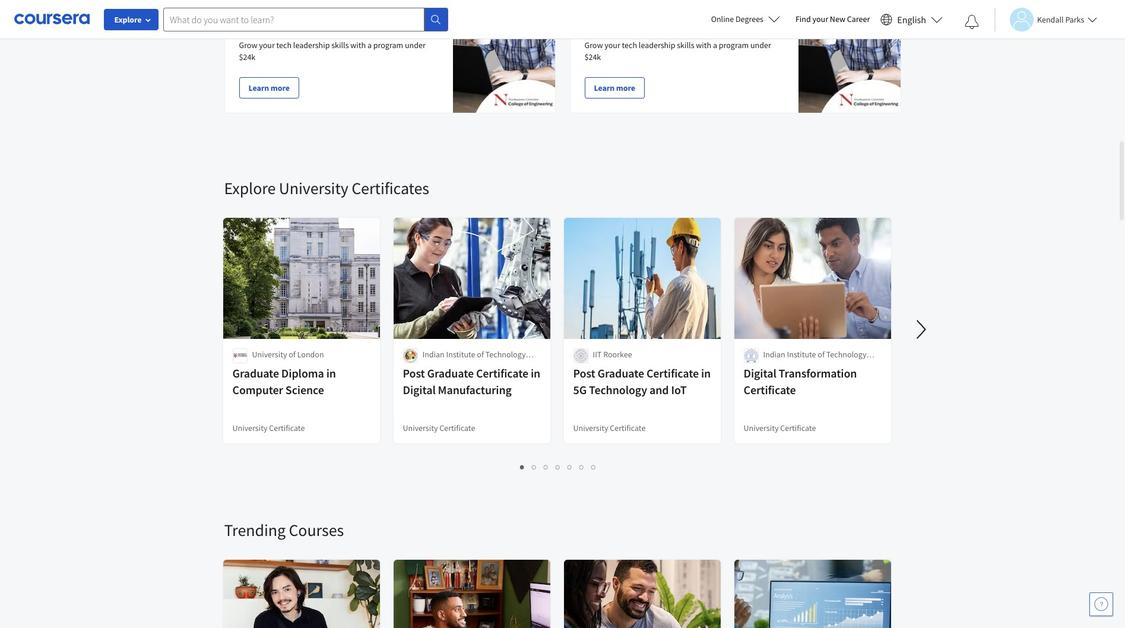 Task type: locate. For each thing, give the bounding box(es) containing it.
0 horizontal spatial institute
[[446, 349, 475, 360]]

5
[[568, 461, 573, 473]]

None search field
[[163, 7, 448, 31]]

2 $24k from the left
[[585, 52, 601, 62]]

1 horizontal spatial digital
[[744, 366, 777, 381]]

0 horizontal spatial $24k
[[239, 52, 256, 62]]

of up post graduate certificate in digital manufacturing
[[477, 349, 484, 360]]

more
[[271, 83, 290, 93], [616, 83, 635, 93]]

certificate down the science
[[269, 423, 305, 434]]

1 more from the left
[[271, 83, 290, 93]]

1 horizontal spatial learn more link
[[585, 77, 645, 99]]

grow your tech leadership skills with a program under $24k
[[239, 40, 426, 62], [585, 40, 771, 62]]

1 learn from the left
[[249, 83, 269, 93]]

0 horizontal spatial post
[[403, 366, 425, 381]]

1 vertical spatial explore
[[224, 178, 276, 199]]

1 horizontal spatial grow your tech leadership skills with a program under $24k
[[585, 40, 771, 62]]

coursera image
[[14, 10, 90, 29]]

google cybersecurity professional certificate by google, image
[[223, 560, 380, 628]]

your
[[813, 14, 829, 24], [259, 40, 275, 50], [605, 40, 621, 50]]

0 vertical spatial digital
[[744, 366, 777, 381]]

2 horizontal spatial graduate
[[598, 366, 644, 381]]

university certificate up 7
[[573, 423, 646, 434]]

graduate up 'manufacturing'
[[427, 366, 474, 381]]

under down information
[[405, 40, 426, 50]]

technology up post graduate certificate in digital manufacturing
[[486, 349, 526, 360]]

1 horizontal spatial skills
[[677, 40, 695, 50]]

post inside post graduate certificate in digital manufacturing
[[403, 366, 425, 381]]

1 indian from the left
[[423, 349, 445, 360]]

in inside graduate diploma in computer science
[[326, 366, 336, 381]]

transformation
[[779, 366, 857, 381]]

online degrees button
[[702, 6, 790, 32]]

1 horizontal spatial explore
[[224, 178, 276, 199]]

certificate up 'manufacturing'
[[476, 366, 529, 381]]

certificate down digital transformation certificate
[[781, 423, 816, 434]]

0 horizontal spatial program
[[373, 40, 403, 50]]

1 skills from the left
[[332, 40, 349, 50]]

leadership for 2nd learn more link from right
[[293, 40, 330, 50]]

technology inside indian institute of technology bombay
[[827, 349, 867, 360]]

1 horizontal spatial under
[[751, 40, 771, 50]]

new
[[830, 14, 846, 24]]

technology
[[486, 349, 526, 360], [827, 349, 867, 360], [589, 382, 647, 397]]

certificate down bombay at the bottom of page
[[744, 382, 796, 397]]

2 learn from the left
[[594, 83, 615, 93]]

1 horizontal spatial graduate
[[427, 366, 474, 381]]

1 horizontal spatial $24k
[[585, 52, 601, 62]]

in
[[359, 0, 369, 14], [326, 366, 336, 381], [531, 366, 541, 381], [701, 366, 711, 381]]

iit
[[593, 349, 602, 360]]

with down earn an online master's in information systems
[[351, 40, 366, 50]]

0 horizontal spatial leadership
[[293, 40, 330, 50]]

1 horizontal spatial institute
[[787, 349, 816, 360]]

3 graduate from the left
[[598, 366, 644, 381]]

0 horizontal spatial digital
[[403, 382, 436, 397]]

more for second learn more link from the left
[[616, 83, 635, 93]]

find
[[796, 14, 811, 24]]

2 graduate from the left
[[427, 366, 474, 381]]

institute up guwahati
[[446, 349, 475, 360]]

grow your tech leadership skills with a program under $24k down "online"
[[585, 40, 771, 62]]

grow your tech leadership skills with a program under $24k down earn an online master's in information systems
[[239, 40, 426, 62]]

kendall
[[1038, 14, 1064, 25]]

2 program from the left
[[719, 40, 749, 50]]

4 university certificate from the left
[[744, 423, 816, 434]]

technology up transformation
[[827, 349, 867, 360]]

graduate
[[233, 366, 279, 381], [427, 366, 474, 381], [598, 366, 644, 381]]

certificate inside post graduate certificate in digital manufacturing
[[476, 366, 529, 381]]

certificates
[[352, 178, 429, 199]]

in inside post graduate certificate in 5g technology and iot
[[701, 366, 711, 381]]

learn more link
[[239, 77, 299, 99], [585, 77, 645, 99]]

graduate inside post graduate certificate in digital manufacturing
[[427, 366, 474, 381]]

3 university certificate from the left
[[573, 423, 646, 434]]

under down "degrees"
[[751, 40, 771, 50]]

london
[[297, 349, 324, 360]]

indian up guwahati
[[423, 349, 445, 360]]

0 horizontal spatial under
[[405, 40, 426, 50]]

0 horizontal spatial a
[[368, 40, 372, 50]]

post for 5g
[[573, 366, 595, 381]]

a down "online"
[[713, 40, 717, 50]]

learn for 2nd learn more link from right
[[249, 83, 269, 93]]

bombay
[[763, 361, 792, 372]]

certificate
[[476, 366, 529, 381], [647, 366, 699, 381], [744, 382, 796, 397], [269, 423, 305, 434], [440, 423, 475, 434], [610, 423, 646, 434], [781, 423, 816, 434]]

english
[[898, 13, 926, 25]]

0 horizontal spatial skills
[[332, 40, 349, 50]]

2 skills from the left
[[677, 40, 695, 50]]

university of london image
[[233, 349, 247, 363]]

list containing 1
[[224, 460, 892, 474]]

kendall parks
[[1038, 14, 1085, 25]]

1 program from the left
[[373, 40, 403, 50]]

next slide image
[[907, 315, 936, 344]]

0 horizontal spatial graduate
[[233, 366, 279, 381]]

digital down guwahati
[[403, 382, 436, 397]]

with
[[351, 40, 366, 50], [696, 40, 712, 50]]

1 horizontal spatial post
[[573, 366, 595, 381]]

2 institute from the left
[[787, 349, 816, 360]]

a down earn an online master's in information systems
[[368, 40, 372, 50]]

program down online degrees
[[719, 40, 749, 50]]

3 of from the left
[[818, 349, 825, 360]]

certificate down 'manufacturing'
[[440, 423, 475, 434]]

digital inside digital transformation certificate
[[744, 366, 777, 381]]

university certificate for digital
[[403, 423, 475, 434]]

explore
[[114, 14, 142, 25], [224, 178, 276, 199]]

1 grow from the left
[[239, 40, 257, 50]]

0 horizontal spatial explore
[[114, 14, 142, 25]]

explore university certificates carousel element
[[218, 142, 1125, 484]]

1 horizontal spatial indian
[[763, 349, 786, 360]]

under for second learn more link from the left
[[751, 40, 771, 50]]

university for post graduate certificate in digital manufacturing
[[403, 423, 438, 434]]

certificate inside digital transformation certificate
[[744, 382, 796, 397]]

0 horizontal spatial indian
[[423, 349, 445, 360]]

leadership
[[293, 40, 330, 50], [639, 40, 676, 50]]

institute
[[446, 349, 475, 360], [787, 349, 816, 360]]

1 horizontal spatial more
[[616, 83, 635, 93]]

1 horizontal spatial leadership
[[639, 40, 676, 50]]

3
[[544, 461, 549, 473]]

online
[[280, 0, 312, 14]]

under
[[405, 40, 426, 50], [751, 40, 771, 50]]

information
[[371, 0, 431, 14]]

2 tech from the left
[[622, 40, 637, 50]]

1 horizontal spatial of
[[477, 349, 484, 360]]

of up transformation
[[818, 349, 825, 360]]

indian for graduate
[[423, 349, 445, 360]]

1 horizontal spatial tech
[[622, 40, 637, 50]]

1 horizontal spatial program
[[719, 40, 749, 50]]

2 indian from the left
[[763, 349, 786, 360]]

in inside post graduate certificate in digital manufacturing
[[531, 366, 541, 381]]

courses
[[289, 520, 344, 541]]

technology down roorkee
[[589, 382, 647, 397]]

2 horizontal spatial technology
[[827, 349, 867, 360]]

roorkee
[[604, 349, 632, 360]]

university certificate
[[233, 423, 305, 434], [403, 423, 475, 434], [573, 423, 646, 434], [744, 423, 816, 434]]

2 of from the left
[[477, 349, 484, 360]]

university certificate down computer
[[233, 423, 305, 434]]

1 under from the left
[[405, 40, 426, 50]]

learn
[[249, 83, 269, 93], [594, 83, 615, 93]]

1 institute from the left
[[446, 349, 475, 360]]

2 university certificate from the left
[[403, 423, 475, 434]]

2 with from the left
[[696, 40, 712, 50]]

$24k
[[239, 52, 256, 62], [585, 52, 601, 62]]

grow
[[239, 40, 257, 50], [585, 40, 603, 50]]

certificate inside post graduate certificate in 5g technology and iot
[[647, 366, 699, 381]]

earn
[[239, 0, 262, 14]]

1 button
[[517, 460, 529, 474]]

0 horizontal spatial tech
[[277, 40, 292, 50]]

0 horizontal spatial learn more
[[249, 83, 290, 93]]

0 horizontal spatial learn more link
[[239, 77, 299, 99]]

1 university certificate from the left
[[233, 423, 305, 434]]

learn for second learn more link from the left
[[594, 83, 615, 93]]

7 button
[[588, 460, 600, 474]]

certificate up iot
[[647, 366, 699, 381]]

1 horizontal spatial a
[[713, 40, 717, 50]]

indian inside indian institute of technology guwahati
[[423, 349, 445, 360]]

online degrees
[[711, 14, 764, 24]]

graduate inside post graduate certificate in 5g technology and iot
[[598, 366, 644, 381]]

0 horizontal spatial more
[[271, 83, 290, 93]]

career
[[847, 14, 870, 24]]

2 leadership from the left
[[639, 40, 676, 50]]

1 of from the left
[[289, 349, 296, 360]]

of for digital transformation certificate
[[818, 349, 825, 360]]

3 button
[[540, 460, 552, 474]]

tech
[[277, 40, 292, 50], [622, 40, 637, 50]]

explore button
[[104, 9, 159, 30]]

2 learn more link from the left
[[585, 77, 645, 99]]

earn an online master's in information systems
[[239, 0, 431, 31]]

0 horizontal spatial with
[[351, 40, 366, 50]]

of inside indian institute of technology guwahati
[[477, 349, 484, 360]]

explore inside dropdown button
[[114, 14, 142, 25]]

program
[[373, 40, 403, 50], [719, 40, 749, 50]]

indian for transformation
[[763, 349, 786, 360]]

2 horizontal spatial of
[[818, 349, 825, 360]]

1 grow your tech leadership skills with a program under $24k from the left
[[239, 40, 426, 62]]

1 graduate from the left
[[233, 366, 279, 381]]

institute up transformation
[[787, 349, 816, 360]]

university certificate down 'manufacturing'
[[403, 423, 475, 434]]

university certificate for 5g
[[573, 423, 646, 434]]

graduate up computer
[[233, 366, 279, 381]]

indian inside indian institute of technology bombay
[[763, 349, 786, 360]]

graduate diploma in computer science
[[233, 366, 336, 397]]

0 horizontal spatial of
[[289, 349, 296, 360]]

1 leadership from the left
[[293, 40, 330, 50]]

post down indian institute of technology guwahati image
[[403, 366, 425, 381]]

post up 5g
[[573, 366, 595, 381]]

indian
[[423, 349, 445, 360], [763, 349, 786, 360]]

institute inside indian institute of technology guwahati
[[446, 349, 475, 360]]

0 horizontal spatial grow
[[239, 40, 257, 50]]

digital down indian institute of technology bombay icon
[[744, 366, 777, 381]]

digital
[[744, 366, 777, 381], [403, 382, 436, 397]]

of
[[289, 349, 296, 360], [477, 349, 484, 360], [818, 349, 825, 360]]

university
[[279, 178, 348, 199], [252, 349, 287, 360], [233, 423, 268, 434], [403, 423, 438, 434], [573, 423, 608, 434], [744, 423, 779, 434]]

science
[[286, 382, 324, 397]]

1 horizontal spatial with
[[696, 40, 712, 50]]

1 $24k from the left
[[239, 52, 256, 62]]

graduate down roorkee
[[598, 366, 644, 381]]

program down information
[[373, 40, 403, 50]]

post inside post graduate certificate in 5g technology and iot
[[573, 366, 595, 381]]

0 vertical spatial explore
[[114, 14, 142, 25]]

learn more
[[249, 83, 290, 93], [594, 83, 635, 93]]

0 horizontal spatial grow your tech leadership skills with a program under $24k
[[239, 40, 426, 62]]

1 horizontal spatial learn more
[[594, 83, 635, 93]]

1 post from the left
[[403, 366, 425, 381]]

leadership for second learn more link from the left
[[639, 40, 676, 50]]

2 grow your tech leadership skills with a program under $24k from the left
[[585, 40, 771, 62]]

technology inside indian institute of technology guwahati
[[486, 349, 526, 360]]

indian up bombay at the bottom of page
[[763, 349, 786, 360]]

list
[[224, 460, 892, 474]]

1 horizontal spatial learn
[[594, 83, 615, 93]]

diploma
[[281, 366, 324, 381]]

of left 'london'
[[289, 349, 296, 360]]

2 post from the left
[[573, 366, 595, 381]]

university certificate down digital transformation certificate
[[744, 423, 816, 434]]

explore for explore university certificates
[[224, 178, 276, 199]]

post
[[403, 366, 425, 381], [573, 366, 595, 381]]

1 horizontal spatial technology
[[589, 382, 647, 397]]

0 horizontal spatial learn
[[249, 83, 269, 93]]

iit roorkee image
[[573, 349, 588, 363]]

and
[[650, 382, 669, 397]]

of inside indian institute of technology bombay
[[818, 349, 825, 360]]

1 with from the left
[[351, 40, 366, 50]]

1 vertical spatial digital
[[403, 382, 436, 397]]

a
[[368, 40, 372, 50], [713, 40, 717, 50]]

indian institute of technology guwahati
[[423, 349, 526, 372]]

institute inside indian institute of technology bombay
[[787, 349, 816, 360]]

1 horizontal spatial grow
[[585, 40, 603, 50]]

2 under from the left
[[751, 40, 771, 50]]

skills
[[332, 40, 349, 50], [677, 40, 695, 50]]

with down "online"
[[696, 40, 712, 50]]

2 more from the left
[[616, 83, 635, 93]]

0 horizontal spatial technology
[[486, 349, 526, 360]]

program for second learn more link from the left
[[719, 40, 749, 50]]



Task type: vqa. For each thing, say whether or not it's contained in the screenshot.
Trending
yes



Task type: describe. For each thing, give the bounding box(es) containing it.
grow your tech leadership skills with a program under $24k for 2nd learn more link from right
[[239, 40, 426, 62]]

2 button
[[529, 460, 540, 474]]

indian institute of technology guwahati image
[[403, 349, 418, 363]]

digital inside post graduate certificate in digital manufacturing
[[403, 382, 436, 397]]

explore for explore
[[114, 14, 142, 25]]

institute for graduate
[[446, 349, 475, 360]]

grow your tech leadership skills with a program under $24k for second learn more link from the left
[[585, 40, 771, 62]]

digital transformation certificate
[[744, 366, 857, 397]]

7
[[592, 461, 596, 473]]

What do you want to learn? text field
[[163, 7, 425, 31]]

graduate for post graduate certificate in digital manufacturing
[[427, 366, 474, 381]]

master's
[[314, 0, 357, 14]]

kendall parks button
[[995, 7, 1098, 31]]

university of london
[[252, 349, 324, 360]]

2 a from the left
[[713, 40, 717, 50]]

university for graduate diploma in computer science
[[233, 423, 268, 434]]

graduate for post graduate certificate in 5g technology and iot
[[598, 366, 644, 381]]

computer
[[233, 382, 283, 397]]

trending courses
[[224, 520, 344, 541]]

6 button
[[576, 460, 588, 474]]

ibm data analyst professional certificate by ibm, image
[[734, 560, 892, 628]]

find your new career
[[796, 14, 870, 24]]

in inside earn an online master's in information systems
[[359, 0, 369, 14]]

1 tech from the left
[[277, 40, 292, 50]]

parks
[[1066, 14, 1085, 25]]

english button
[[876, 0, 948, 39]]

2 horizontal spatial your
[[813, 14, 829, 24]]

of for post graduate certificate in digital manufacturing
[[477, 349, 484, 360]]

5 button
[[564, 460, 576, 474]]

indian institute of technology bombay
[[763, 349, 867, 372]]

institute for transformation
[[787, 349, 816, 360]]

post graduate certificate in digital manufacturing
[[403, 366, 541, 397]]

2
[[532, 461, 537, 473]]

trending courses carousel element
[[218, 484, 1125, 628]]

university certificate for science
[[233, 423, 305, 434]]

2 grow from the left
[[585, 40, 603, 50]]

program for 2nd learn more link from right
[[373, 40, 403, 50]]

technology inside post graduate certificate in 5g technology and iot
[[589, 382, 647, 397]]

more for 2nd learn more link from right
[[271, 83, 290, 93]]

4
[[556, 461, 561, 473]]

technology for graduate
[[486, 349, 526, 360]]

online
[[711, 14, 734, 24]]

$24k for second learn more link from the left
[[585, 52, 601, 62]]

university for digital transformation certificate
[[744, 423, 779, 434]]

1 horizontal spatial your
[[605, 40, 621, 50]]

indian institute of technology bombay image
[[744, 349, 759, 363]]

iit roorkee
[[593, 349, 632, 360]]

1 a from the left
[[368, 40, 372, 50]]

show notifications image
[[965, 15, 979, 29]]

university for post graduate certificate in 5g technology and iot
[[573, 423, 608, 434]]

technology for transformation
[[827, 349, 867, 360]]

2 learn more from the left
[[594, 83, 635, 93]]

google data analytics professional certificate by google, image
[[393, 560, 551, 628]]

find your new career link
[[790, 12, 876, 27]]

1 learn more from the left
[[249, 83, 290, 93]]

explore university certificates
[[224, 178, 429, 199]]

post graduate certificate in 5g technology and iot
[[573, 366, 711, 397]]

trending
[[224, 520, 286, 541]]

manufacturing
[[438, 382, 512, 397]]

1
[[520, 461, 525, 473]]

5g
[[573, 382, 587, 397]]

guwahati
[[423, 361, 456, 372]]

$24k for 2nd learn more link from right
[[239, 52, 256, 62]]

under for 2nd learn more link from right
[[405, 40, 426, 50]]

degrees
[[736, 14, 764, 24]]

post for digital
[[403, 366, 425, 381]]

graduate inside graduate diploma in computer science
[[233, 366, 279, 381]]

an
[[265, 0, 277, 14]]

earn an online master's in information systems link
[[239, 0, 431, 31]]

certificate down post graduate certificate in 5g technology and iot
[[610, 423, 646, 434]]

iot
[[671, 382, 687, 397]]

list inside the explore university certificates carousel element
[[224, 460, 892, 474]]

0 horizontal spatial your
[[259, 40, 275, 50]]

6
[[580, 461, 584, 473]]

help center image
[[1095, 597, 1109, 612]]

4 button
[[552, 460, 564, 474]]

systems
[[239, 16, 280, 31]]

google project management: professional certificate by google, image
[[564, 560, 721, 628]]

1 learn more link from the left
[[239, 77, 299, 99]]



